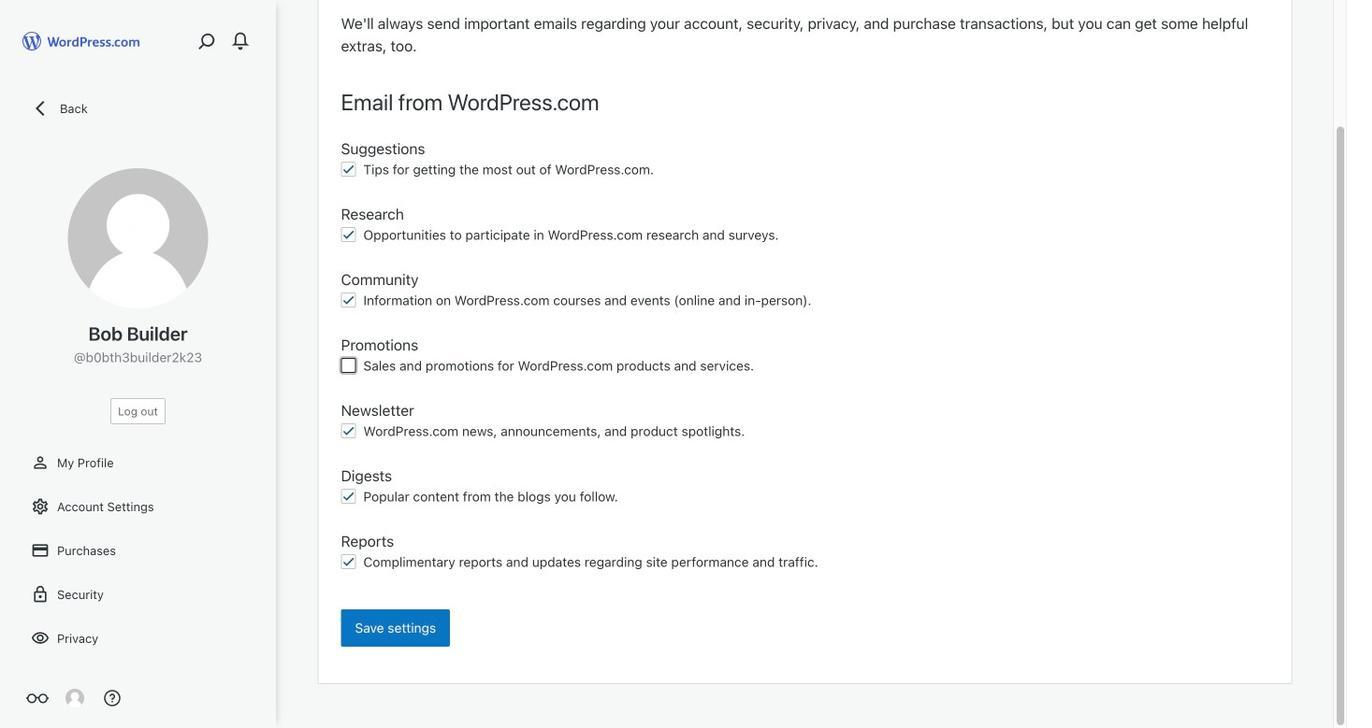 Task type: vqa. For each thing, say whether or not it's contained in the screenshot.
'person' image
yes



Task type: describe. For each thing, give the bounding box(es) containing it.
0 vertical spatial bob builder image
[[68, 168, 208, 309]]

person image
[[31, 454, 50, 473]]

4 group from the top
[[341, 334, 1269, 381]]

lock image
[[31, 586, 50, 605]]

settings image
[[31, 498, 50, 517]]

1 group from the top
[[341, 138, 1269, 184]]

5 group from the top
[[341, 400, 1269, 446]]

7 group from the top
[[341, 531, 1269, 577]]



Task type: locate. For each thing, give the bounding box(es) containing it.
group
[[341, 138, 1269, 184], [341, 203, 1269, 250], [341, 269, 1269, 315], [341, 334, 1269, 381], [341, 400, 1269, 446], [341, 465, 1269, 512], [341, 531, 1269, 577]]

bob builder image
[[68, 168, 208, 309], [66, 690, 84, 708]]

6 group from the top
[[341, 465, 1269, 512]]

1 vertical spatial bob builder image
[[66, 690, 84, 708]]

None checkbox
[[341, 162, 356, 177], [341, 358, 356, 373], [341, 162, 356, 177], [341, 358, 356, 373]]

None checkbox
[[341, 227, 356, 242], [341, 293, 356, 308], [341, 424, 356, 439], [341, 489, 356, 504], [341, 555, 356, 570], [341, 227, 356, 242], [341, 293, 356, 308], [341, 424, 356, 439], [341, 489, 356, 504], [341, 555, 356, 570]]

3 group from the top
[[341, 269, 1269, 315]]

main content
[[319, 0, 1292, 684]]

reader image
[[26, 688, 49, 710]]

visibility image
[[31, 630, 50, 649]]

credit_card image
[[31, 542, 50, 561]]

2 group from the top
[[341, 203, 1269, 250]]



